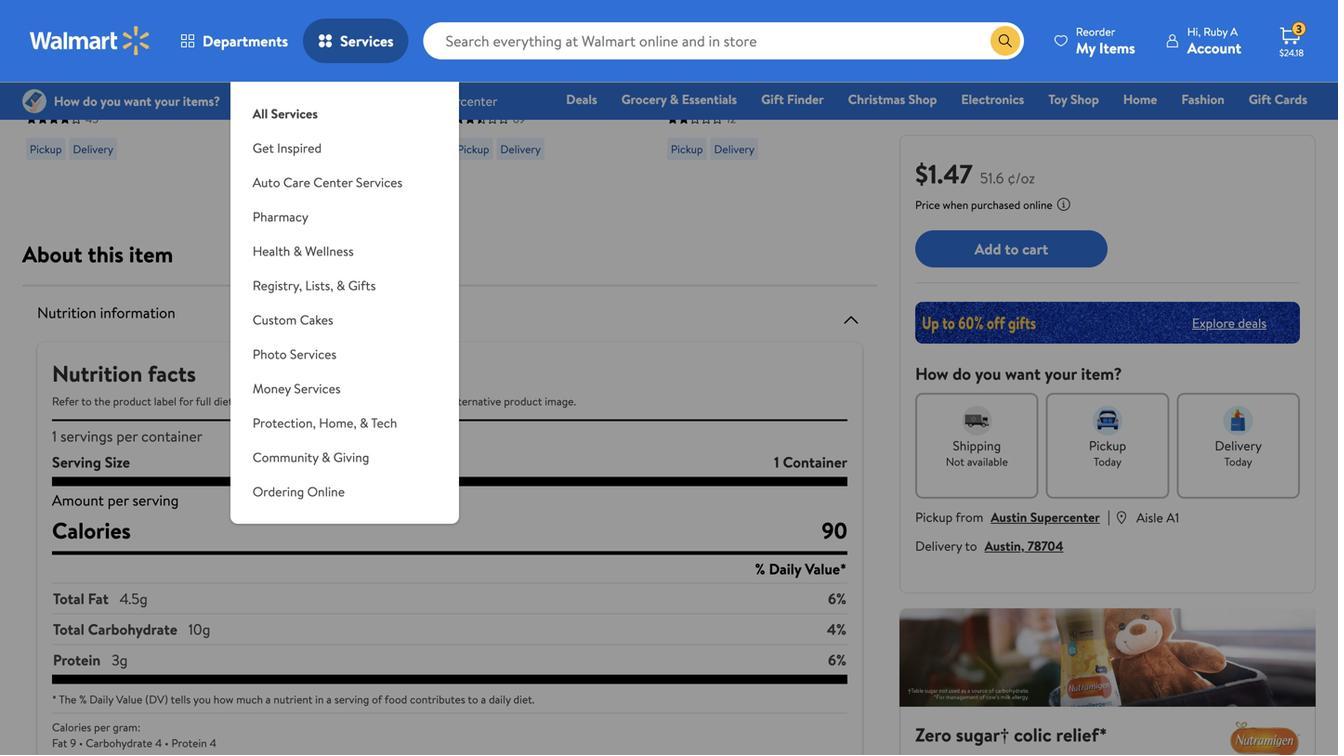 Task type: locate. For each thing, give the bounding box(es) containing it.
to
[[1005, 239, 1019, 259], [81, 394, 92, 410], [966, 537, 978, 556], [468, 692, 479, 708]]

1 crunch from the left
[[240, 42, 287, 63]]

and inside $2.97 69.9 ¢/oz crunch pak spongebob snacker with fresh sliced apples, cheese and chocolate pretzels, 4.25 oz tray
[[342, 83, 365, 104]]

pretzels, left 12
[[668, 104, 722, 124]]

up to sixty percent off deals. shop now. image
[[916, 302, 1301, 344]]

¢/oz inside $1.47 51.6 ¢/oz
[[1008, 168, 1036, 188]]

a1
[[1167, 509, 1180, 527]]

1 vertical spatial available
[[968, 454, 1009, 470]]

2 calories from the top
[[52, 720, 91, 736]]

apples, up gift finder link
[[752, 63, 799, 83]]

per for amount
[[108, 490, 129, 511]]

oz inside $2.97 76.2 ¢/oz crunch pak snacker with sweet sliced apples, cheddar cheese and pretzels, 3.9 oz tray
[[748, 104, 762, 124]]

services down cakes
[[290, 345, 337, 364]]

0 horizontal spatial container
[[141, 426, 203, 447]]

the
[[94, 394, 110, 410]]

money services button
[[230, 372, 459, 406]]

¢/oz for $1.47 51.6 ¢/oz
[[1008, 168, 1036, 188]]

pickup inside pickup from austin supercenter |
[[916, 509, 953, 527]]

chocolate inside $1.47 61.3 ¢/oz pro2snax sliced apples chocolate caramels, & pretzels, 2.4 oz
[[26, 63, 93, 83]]

¢/oz for $1.47 61.3 ¢/oz pro2snax sliced apples chocolate caramels, & pretzels, 2.4 oz
[[94, 17, 119, 35]]

sliced up 2.4
[[96, 42, 135, 63]]

with inside $2.97 76.2 ¢/oz crunch pak snacker with sweet sliced apples, cheddar cheese and pretzels, 3.9 oz tray
[[799, 42, 827, 63]]

2 total from the top
[[53, 620, 84, 640]]

3g
[[112, 650, 128, 671]]

1 gift from the left
[[762, 90, 784, 108]]

0 horizontal spatial apples
[[138, 42, 182, 63]]

electronics
[[962, 90, 1025, 108]]

78704
[[1028, 537, 1064, 556]]

tray inside $2.97 69.9 ¢/oz crunch pak spongebob snacker with fresh sliced apples, cheese and chocolate pretzels, 4.25 oz tray
[[257, 124, 284, 145]]

2 gift from the left
[[1250, 90, 1272, 108]]

fat up total carbohydrate
[[88, 589, 109, 610]]

0 horizontal spatial pak
[[291, 42, 314, 63]]

6% for 3g
[[829, 650, 847, 671]]

0 vertical spatial carbohydrate
[[88, 620, 177, 640]]

nutrition for facts
[[52, 358, 142, 390]]

1 horizontal spatial chocolate
[[240, 104, 306, 124]]

per inside the calories per gram: fat 9 • carbohydrate 4 • protein 4
[[94, 720, 110, 736]]

0 horizontal spatial apples,
[[240, 83, 287, 104]]

gifts
[[348, 277, 376, 295]]

1 horizontal spatial daily
[[769, 559, 802, 580]]

hi, ruby a account
[[1188, 24, 1242, 58]]

tray right 3.9
[[765, 104, 792, 124]]

value
[[116, 692, 142, 708]]

from
[[956, 509, 984, 527]]

1
[[52, 426, 57, 447], [775, 452, 780, 473]]

walmart image
[[30, 26, 151, 56]]

cheese for pretzels,
[[291, 83, 339, 104]]

pretzels, inside $2.97 76.2 ¢/oz crunch pak snacker with sweet sliced apples, cheddar cheese and pretzels, 3.9 oz tray
[[668, 104, 722, 124]]

1 product group from the left
[[26, 0, 199, 168]]

serving
[[132, 490, 179, 511], [335, 692, 369, 708]]

add
[[975, 239, 1002, 259]]

caramels,
[[96, 63, 160, 83]]

wellness
[[305, 242, 354, 260]]

0 vertical spatial container
[[141, 426, 203, 447]]

1 horizontal spatial 1
[[775, 452, 780, 473]]

calories
[[52, 516, 131, 547], [52, 720, 91, 736]]

and inside $2.97 76.2 ¢/oz crunch pak snacker with sweet sliced apples, cheddar cheese and pretzels, 3.9 oz tray
[[778, 83, 801, 104]]

crunch inside $2.97 76.2 ¢/oz crunch pak snacker with sweet sliced apples, cheddar cheese and pretzels, 3.9 oz tray
[[668, 42, 715, 63]]

0 vertical spatial per
[[108, 490, 129, 511]]

¢/oz right '51.6'
[[1008, 168, 1036, 188]]

shipping
[[953, 437, 1002, 455]]

services up the protection, home, & tech
[[294, 380, 341, 398]]

shop inside toy shop link
[[1071, 90, 1100, 108]]

1 vertical spatial total
[[53, 620, 84, 640]]

sliced
[[96, 42, 135, 63], [364, 63, 402, 83], [454, 63, 492, 83], [710, 63, 749, 83]]

¢/oz right 53.5
[[525, 17, 549, 35]]

with up finder
[[799, 42, 827, 63]]

daily left value*
[[769, 559, 802, 580]]

*
[[52, 692, 57, 708]]

carbohydrate down value
[[86, 736, 153, 752]]

snacker down departments
[[240, 63, 290, 83]]

ordering
[[253, 483, 304, 501]]

delivery down 69
[[501, 141, 541, 157]]

0 horizontal spatial product
[[113, 394, 151, 410]]

0 horizontal spatial gift
[[762, 90, 784, 108]]

fresh inside $2.97 69.9 ¢/oz crunch pak spongebob snacker with fresh sliced apples, cheese and chocolate pretzels, 4.25 oz tray
[[325, 63, 360, 83]]

serving left the of
[[335, 692, 369, 708]]

$1.47 inside $1.47 53.5 ¢/oz dippin' stix fresh gala sliced apples and caramel, 2.75 oz
[[454, 14, 491, 38]]

1 horizontal spatial gift
[[1250, 90, 1272, 108]]

2 pak from the left
[[719, 42, 741, 63]]

total fat
[[53, 589, 109, 610]]

shop right the christmas
[[909, 90, 938, 108]]

2 horizontal spatial and
[[778, 83, 801, 104]]

1 horizontal spatial protein
[[172, 736, 207, 752]]

0 horizontal spatial snacker
[[240, 63, 290, 83]]

1 6% from the top
[[829, 589, 847, 610]]

1 horizontal spatial pretzels,
[[310, 104, 365, 124]]

gift for finder
[[762, 90, 784, 108]]

1 cheese from the left
[[291, 83, 339, 104]]

health & wellness
[[253, 242, 354, 260]]

2 horizontal spatial $1.47
[[916, 156, 973, 192]]

today down intent image for delivery
[[1225, 454, 1253, 470]]

$1.47 inside $1.47 61.3 ¢/oz pro2snax sliced apples chocolate caramels, & pretzels, 2.4 oz
[[26, 14, 63, 38]]

walmart+ link
[[1244, 115, 1317, 135]]

1 vertical spatial calories
[[52, 720, 91, 736]]

0 horizontal spatial with
[[294, 63, 321, 83]]

serving size
[[52, 452, 130, 473]]

sliced up 4.25
[[364, 63, 402, 83]]

¢/oz right 76.2
[[739, 17, 763, 35]]

sliced down walmart site-wide "search field" at the top
[[710, 63, 749, 83]]

sweet
[[668, 63, 707, 83]]

oz inside $2.97 69.9 ¢/oz crunch pak spongebob snacker with fresh sliced apples, cheese and chocolate pretzels, 4.25 oz tray
[[240, 124, 254, 145]]

with inside $2.97 69.9 ¢/oz crunch pak spongebob snacker with fresh sliced apples, cheese and chocolate pretzels, 4.25 oz tray
[[294, 63, 321, 83]]

product right the
[[113, 394, 151, 410]]

tray down all
[[257, 124, 284, 145]]

0 vertical spatial 6%
[[829, 589, 847, 610]]

delivery down 16
[[287, 141, 327, 157]]

calories per gram: fat 9 • carbohydrate 4 • protein 4
[[52, 720, 217, 752]]

1 horizontal spatial crunch
[[668, 42, 715, 63]]

available right not
[[968, 454, 1009, 470]]

0 horizontal spatial $2.97
[[240, 14, 278, 38]]

0 horizontal spatial shop
[[909, 90, 938, 108]]

1 horizontal spatial serving
[[335, 692, 369, 708]]

calories for calories
[[52, 516, 131, 547]]

chocolate down walmart image
[[26, 63, 93, 83]]

delivery for 2.4
[[73, 141, 113, 157]]

gala
[[568, 42, 597, 63]]

nutrition information
[[37, 303, 176, 323]]

and left 4.25
[[342, 83, 365, 104]]

¢/oz inside $1.47 61.3 ¢/oz pro2snax sliced apples chocolate caramels, & pretzels, 2.4 oz
[[94, 17, 119, 35]]

1 vertical spatial 6%
[[829, 650, 847, 671]]

(dv)
[[145, 692, 168, 708]]

community & giving button
[[230, 441, 459, 475]]

0 horizontal spatial crunch
[[240, 42, 287, 63]]

0 horizontal spatial protein
[[53, 650, 101, 671]]

1 $2.97 from the left
[[240, 14, 278, 38]]

you right do
[[976, 363, 1002, 386]]

1 today from the left
[[1094, 454, 1122, 470]]

total up total carbohydrate
[[53, 589, 84, 610]]

money
[[253, 380, 291, 398]]

calories for calories per gram: fat 9 • carbohydrate 4 • protein 4
[[52, 720, 91, 736]]

available inside nutrition facts refer to the product label for full dietary information, which may be available as an alternative product image.
[[380, 394, 421, 410]]

home,
[[319, 414, 357, 432]]

0 vertical spatial fat
[[88, 589, 109, 610]]

delivery for apples,
[[287, 141, 327, 157]]

protein up the
[[53, 650, 101, 671]]

1 horizontal spatial fat
[[88, 589, 109, 610]]

grocery & essentials link
[[613, 89, 746, 109]]

% daily value*
[[756, 559, 847, 580]]

0 horizontal spatial •
[[79, 736, 83, 752]]

$1.47 up dippin'
[[454, 14, 491, 38]]

services right all
[[271, 105, 318, 123]]

auto
[[253, 173, 280, 192]]

• right 9
[[79, 736, 83, 752]]

delivery down from
[[916, 537, 963, 556]]

and right 2.75 in the left top of the page
[[543, 63, 566, 83]]

tray inside $2.97 76.2 ¢/oz crunch pak snacker with sweet sliced apples, cheddar cheese and pretzels, 3.9 oz tray
[[765, 104, 792, 124]]

product group
[[26, 0, 199, 168], [240, 0, 413, 168], [454, 0, 627, 168], [668, 0, 841, 168]]

a right much
[[266, 692, 271, 708]]

1 horizontal spatial fresh
[[529, 42, 565, 63]]

per down size
[[108, 490, 129, 511]]

get
[[253, 139, 274, 157]]

to left the 'cart'
[[1005, 239, 1019, 259]]

per
[[108, 490, 129, 511], [94, 720, 110, 736]]

0 vertical spatial total
[[53, 589, 84, 610]]

0 horizontal spatial available
[[380, 394, 421, 410]]

today for delivery
[[1225, 454, 1253, 470]]

1 vertical spatial carbohydrate
[[86, 736, 153, 752]]

1 horizontal spatial with
[[799, 42, 827, 63]]

6% up the 4%
[[829, 589, 847, 610]]

¢/oz inside $2.97 76.2 ¢/oz crunch pak snacker with sweet sliced apples, cheddar cheese and pretzels, 3.9 oz tray
[[739, 17, 763, 35]]

gift left finder
[[762, 90, 784, 108]]

1 vertical spatial %
[[79, 692, 87, 708]]

& left "giving"
[[322, 449, 330, 467]]

snacker inside $2.97 69.9 ¢/oz crunch pak spongebob snacker with fresh sliced apples, cheese and chocolate pretzels, 4.25 oz tray
[[240, 63, 290, 83]]

oz down all
[[240, 124, 254, 145]]

facts
[[148, 358, 196, 390]]

calories inside the calories per gram: fat 9 • carbohydrate 4 • protein 4
[[52, 720, 91, 736]]

1 horizontal spatial apples
[[495, 63, 539, 83]]

sliced inside $1.47 61.3 ¢/oz pro2snax sliced apples chocolate caramels, & pretzels, 2.4 oz
[[96, 42, 135, 63]]

4 down how
[[210, 736, 217, 752]]

& right 'health' at the top left of the page
[[294, 242, 302, 260]]

1 horizontal spatial available
[[968, 454, 1009, 470]]

pharmacy
[[253, 208, 309, 226]]

today inside delivery today
[[1225, 454, 1253, 470]]

4 product group from the left
[[668, 0, 841, 168]]

calories down the
[[52, 720, 91, 736]]

calories down the amount
[[52, 516, 131, 547]]

2 cheese from the left
[[726, 83, 774, 104]]

fat left 9
[[52, 736, 67, 752]]

1 pak from the left
[[291, 42, 314, 63]]

1 horizontal spatial container
[[783, 452, 848, 473]]

per
[[116, 426, 138, 447]]

community & giving
[[253, 449, 370, 467]]

1 horizontal spatial product
[[504, 394, 542, 410]]

1 vertical spatial nutrition
[[52, 358, 142, 390]]

services for photo services
[[290, 345, 337, 364]]

when
[[943, 197, 969, 213]]

1 horizontal spatial pak
[[719, 42, 741, 63]]

2 4 from the left
[[210, 736, 217, 752]]

pretzels, inside $1.47 61.3 ¢/oz pro2snax sliced apples chocolate caramels, & pretzels, 2.4 oz
[[26, 83, 81, 104]]

delivery down 12
[[715, 141, 755, 157]]

and right 3.9
[[778, 83, 801, 104]]

apples, inside $2.97 76.2 ¢/oz crunch pak snacker with sweet sliced apples, cheddar cheese and pretzels, 3.9 oz tray
[[752, 63, 799, 83]]

a left daily
[[481, 692, 487, 708]]

carbohydrate
[[88, 620, 177, 640], [86, 736, 153, 752]]

gift for cards
[[1250, 90, 1272, 108]]

¢/oz for $2.97 69.9 ¢/oz crunch pak spongebob snacker with fresh sliced apples, cheese and chocolate pretzels, 4.25 oz tray
[[312, 17, 336, 35]]

delivery for caramel,
[[501, 141, 541, 157]]

tray
[[765, 104, 792, 124], [257, 124, 284, 145]]

1 horizontal spatial you
[[976, 363, 1002, 386]]

¢/oz right 61.3
[[94, 17, 119, 35]]

¢/oz for $1.47 53.5 ¢/oz dippin' stix fresh gala sliced apples and caramel, 2.75 oz
[[525, 17, 549, 35]]

1 horizontal spatial $1.47
[[454, 14, 491, 38]]

¢/oz
[[94, 17, 119, 35], [312, 17, 336, 35], [525, 17, 549, 35], [739, 17, 763, 35], [1008, 168, 1036, 188]]

1 horizontal spatial cheese
[[726, 83, 774, 104]]

oz inside $1.47 53.5 ¢/oz dippin' stix fresh gala sliced apples and caramel, 2.75 oz
[[545, 83, 559, 104]]

chocolate up get
[[240, 104, 306, 124]]

1 horizontal spatial a
[[327, 692, 332, 708]]

1 horizontal spatial shop
[[1071, 90, 1100, 108]]

1 vertical spatial 1
[[775, 452, 780, 473]]

0 vertical spatial serving
[[132, 490, 179, 511]]

1 horizontal spatial $2.97
[[668, 14, 706, 38]]

pickup for dippin' stix fresh gala sliced apples and caramel, 2.75 oz
[[457, 141, 490, 157]]

crunch inside $2.97 69.9 ¢/oz crunch pak spongebob snacker with fresh sliced apples, cheese and chocolate pretzels, 4.25 oz tray
[[240, 42, 287, 63]]

0 vertical spatial chocolate
[[26, 63, 93, 83]]

$2.97 left 69.9
[[240, 14, 278, 38]]

4.5g
[[120, 589, 148, 610]]

carbohydrate down 4.5g
[[88, 620, 177, 640]]

1 shop from the left
[[909, 90, 938, 108]]

shop
[[909, 90, 938, 108], [1071, 90, 1100, 108]]

finder
[[788, 90, 824, 108]]

2 crunch from the left
[[668, 42, 715, 63]]

oz right 2.4
[[108, 83, 122, 104]]

delivery for cheddar
[[715, 141, 755, 157]]

2 horizontal spatial a
[[481, 692, 487, 708]]

today inside the "pickup today"
[[1094, 454, 1122, 470]]

custom cakes button
[[230, 303, 459, 338]]

nutrition up the
[[52, 358, 142, 390]]

nutrition down about
[[37, 303, 96, 323]]

1 calories from the top
[[52, 516, 131, 547]]

cheese up 12
[[726, 83, 774, 104]]

total down total fat
[[53, 620, 84, 640]]

sliced inside $1.47 53.5 ¢/oz dippin' stix fresh gala sliced apples and caramel, 2.75 oz
[[454, 63, 492, 83]]

fresh inside $1.47 53.5 ¢/oz dippin' stix fresh gala sliced apples and caramel, 2.75 oz
[[529, 42, 565, 63]]

2 6% from the top
[[829, 650, 847, 671]]

pickup for crunch pak spongebob snacker with fresh sliced apples, cheese and chocolate pretzels, 4.25 oz tray
[[244, 141, 276, 157]]

0 vertical spatial available
[[380, 394, 421, 410]]

0 horizontal spatial fat
[[52, 736, 67, 752]]

0 horizontal spatial daily
[[89, 692, 113, 708]]

protein down tells at the bottom left
[[172, 736, 207, 752]]

christmas
[[849, 90, 906, 108]]

12
[[727, 111, 737, 127]]

apples, up all
[[240, 83, 287, 104]]

1 vertical spatial you
[[193, 692, 211, 708]]

0 vertical spatial daily
[[769, 559, 802, 580]]

daily left value
[[89, 692, 113, 708]]

pretzels, right 16
[[310, 104, 365, 124]]

nutrition inside nutrition facts refer to the product label for full dietary information, which may be available as an alternative product image.
[[52, 358, 142, 390]]

0 vertical spatial you
[[976, 363, 1002, 386]]

0 vertical spatial protein
[[53, 650, 101, 671]]

all
[[253, 105, 268, 123]]

$2.97 inside $2.97 69.9 ¢/oz crunch pak spongebob snacker with fresh sliced apples, cheese and chocolate pretzels, 4.25 oz tray
[[240, 14, 278, 38]]

% left value*
[[756, 559, 766, 580]]

0 vertical spatial %
[[756, 559, 766, 580]]

with up 16
[[294, 63, 321, 83]]

0 horizontal spatial pretzels,
[[26, 83, 81, 104]]

toy
[[1049, 90, 1068, 108]]

0 horizontal spatial cheese
[[291, 83, 339, 104]]

¢/oz inside $2.97 69.9 ¢/oz crunch pak spongebob snacker with fresh sliced apples, cheese and chocolate pretzels, 4.25 oz tray
[[312, 17, 336, 35]]

shop right the toy
[[1071, 90, 1100, 108]]

and for crunch pak spongebob snacker with fresh sliced apples, cheese and chocolate pretzels, 4.25 oz tray
[[342, 83, 365, 104]]

alternative
[[450, 394, 502, 410]]

pickup today
[[1090, 437, 1127, 470]]

electronics link
[[953, 89, 1033, 109]]

2 today from the left
[[1225, 454, 1253, 470]]

delivery
[[73, 141, 113, 157], [287, 141, 327, 157], [501, 141, 541, 157], [715, 141, 755, 157], [1216, 437, 1263, 455], [916, 537, 963, 556]]

0 vertical spatial calories
[[52, 516, 131, 547]]

shop inside christmas shop link
[[909, 90, 938, 108]]

2 horizontal spatial pretzels,
[[668, 104, 722, 124]]

1 horizontal spatial today
[[1225, 454, 1253, 470]]

& right caramels,
[[163, 63, 173, 83]]

gift finder link
[[753, 89, 833, 109]]

0 vertical spatial 1
[[52, 426, 57, 447]]

1 horizontal spatial snacker
[[745, 42, 795, 63]]

today down the 'intent image for pickup'
[[1094, 454, 1122, 470]]

services button
[[303, 19, 409, 63]]

image.
[[545, 394, 576, 410]]

nutrition facts refer to the product label for full dietary information, which may be available as an alternative product image.
[[52, 358, 576, 410]]

1 horizontal spatial •
[[165, 736, 169, 752]]

pretzels, left 2.4
[[26, 83, 81, 104]]

• right gram:
[[165, 736, 169, 752]]

6% for 4.5g
[[829, 589, 847, 610]]

% right the
[[79, 692, 87, 708]]

cheese inside $2.97 76.2 ¢/oz crunch pak snacker with sweet sliced apples, cheddar cheese and pretzels, 3.9 oz tray
[[726, 83, 774, 104]]

0 horizontal spatial $1.47
[[26, 14, 63, 38]]

$2.97 left 76.2
[[668, 14, 706, 38]]

austin
[[991, 509, 1028, 527]]

to left the
[[81, 394, 92, 410]]

apples inside $1.47 61.3 ¢/oz pro2snax sliced apples chocolate caramels, & pretzels, 2.4 oz
[[138, 42, 182, 63]]

1 vertical spatial chocolate
[[240, 104, 306, 124]]

2 $2.97 from the left
[[668, 14, 706, 38]]

6% down the 4%
[[829, 650, 847, 671]]

ruby
[[1204, 24, 1229, 40]]

1 total from the top
[[53, 589, 84, 610]]

* the % daily value (dv) tells you how much a nutrient in a serving of food contributes to a daily diet.
[[52, 692, 535, 708]]

pak down 69.9
[[291, 42, 314, 63]]

76.2
[[713, 17, 736, 35]]

0 horizontal spatial chocolate
[[26, 63, 93, 83]]

0 horizontal spatial %
[[79, 692, 87, 708]]

0 horizontal spatial 1
[[52, 426, 57, 447]]

0 horizontal spatial tray
[[257, 124, 284, 145]]

cheese
[[291, 83, 339, 104], [726, 83, 774, 104]]

container down label
[[141, 426, 203, 447]]

3 a from the left
[[481, 692, 487, 708]]

2 shop from the left
[[1071, 90, 1100, 108]]

$1.47 up pro2snax
[[26, 14, 63, 38]]

you
[[976, 363, 1002, 386], [193, 692, 211, 708]]

1 vertical spatial protein
[[172, 736, 207, 752]]

per left gram:
[[94, 720, 110, 736]]

shipping not available
[[946, 437, 1009, 470]]

0 horizontal spatial 4
[[155, 736, 162, 752]]

delivery down 45
[[73, 141, 113, 157]]

pak inside $2.97 76.2 ¢/oz crunch pak snacker with sweet sliced apples, cheddar cheese and pretzels, 3.9 oz tray
[[719, 42, 741, 63]]

1 vertical spatial per
[[94, 720, 110, 736]]

1 horizontal spatial and
[[543, 63, 566, 83]]

1 for 1 container
[[775, 452, 780, 473]]

diet.
[[514, 692, 535, 708]]

0 horizontal spatial and
[[342, 83, 365, 104]]

toy shop link
[[1041, 89, 1108, 109]]

snacker up gift finder link
[[745, 42, 795, 63]]

¢/oz inside $1.47 53.5 ¢/oz dippin' stix fresh gala sliced apples and caramel, 2.75 oz
[[525, 17, 549, 35]]

the
[[59, 692, 77, 708]]

$2.97 inside $2.97 76.2 ¢/oz crunch pak snacker with sweet sliced apples, cheddar cheese and pretzels, 3.9 oz tray
[[668, 14, 706, 38]]

serving down '1  servings per container'
[[132, 490, 179, 511]]

one
[[1166, 116, 1194, 134]]

1 horizontal spatial 4
[[210, 736, 217, 752]]

oz right 3.9
[[748, 104, 762, 124]]

0 vertical spatial nutrition
[[37, 303, 96, 323]]

cheese up 16
[[291, 83, 339, 104]]

one debit
[[1166, 116, 1229, 134]]

gift inside gift cards registry
[[1250, 90, 1272, 108]]

delivery down intent image for delivery
[[1216, 437, 1263, 455]]

auto care center services button
[[230, 166, 459, 200]]

search icon image
[[999, 33, 1013, 48]]

1 horizontal spatial tray
[[765, 104, 792, 124]]

cheese inside $2.97 69.9 ¢/oz crunch pak spongebob snacker with fresh sliced apples, cheese and chocolate pretzels, 4.25 oz tray
[[291, 83, 339, 104]]

protein inside the calories per gram: fat 9 • carbohydrate 4 • protein 4
[[172, 736, 207, 752]]

2 a from the left
[[327, 692, 332, 708]]

available up tech
[[380, 394, 421, 410]]

1 container
[[775, 452, 848, 473]]

¢/oz right 69.9
[[312, 17, 336, 35]]

delivery today
[[1216, 437, 1263, 470]]

0 horizontal spatial today
[[1094, 454, 1122, 470]]

pak inside $2.97 69.9 ¢/oz crunch pak spongebob snacker with fresh sliced apples, cheese and chocolate pretzels, 4.25 oz tray
[[291, 42, 314, 63]]

$1.47 for $1.47 53.5 ¢/oz dippin' stix fresh gala sliced apples and caramel, 2.75 oz
[[454, 14, 491, 38]]

1  servings per container
[[52, 426, 203, 447]]

1 vertical spatial daily
[[89, 692, 113, 708]]

4 right gram:
[[155, 736, 162, 752]]

container up 90
[[783, 452, 848, 473]]

you right tells at the bottom left
[[193, 692, 211, 708]]

& left gifts on the top
[[337, 277, 345, 295]]

0 horizontal spatial a
[[266, 692, 271, 708]]

crunch up cheddar
[[668, 42, 715, 63]]

$1.47 for $1.47 61.3 ¢/oz pro2snax sliced apples chocolate caramels, & pretzels, 2.4 oz
[[26, 14, 63, 38]]

6%
[[829, 589, 847, 610], [829, 650, 847, 671]]

with
[[799, 42, 827, 63], [294, 63, 321, 83]]

61.3
[[70, 17, 91, 35]]

gift left the cards
[[1250, 90, 1272, 108]]

1 horizontal spatial apples,
[[752, 63, 799, 83]]

pak down 76.2
[[719, 42, 741, 63]]

1 vertical spatial fat
[[52, 736, 67, 752]]

registry, lists, & gifts
[[253, 277, 376, 295]]

intent image for shipping image
[[963, 406, 992, 436]]

0 horizontal spatial fresh
[[325, 63, 360, 83]]

a right in
[[327, 692, 332, 708]]

oz right 2.75 in the left top of the page
[[545, 83, 559, 104]]



Task type: vqa. For each thing, say whether or not it's contained in the screenshot.
third ADD button from the left
no



Task type: describe. For each thing, give the bounding box(es) containing it.
to down from
[[966, 537, 978, 556]]

daily
[[489, 692, 511, 708]]

pharmacy button
[[230, 200, 459, 234]]

pickup for crunch pak snacker with sweet sliced apples, cheddar cheese and pretzels, 3.9 oz tray
[[671, 141, 703, 157]]

to left daily
[[468, 692, 479, 708]]

to inside nutrition facts refer to the product label for full dietary information, which may be available as an alternative product image.
[[81, 394, 92, 410]]

this
[[88, 239, 124, 270]]

cheddar
[[668, 83, 723, 104]]

much
[[236, 692, 263, 708]]

pak for snacker
[[719, 42, 741, 63]]

2.75
[[515, 83, 541, 104]]

$2.97 for crunch pak snacker with sweet sliced apples, cheddar cheese and pretzels, 3.9 oz tray
[[668, 14, 706, 38]]

1 horizontal spatial %
[[756, 559, 766, 580]]

item?
[[1082, 363, 1123, 386]]

4%
[[827, 620, 847, 640]]

deals link
[[558, 89, 606, 109]]

legal information image
[[1057, 197, 1072, 212]]

and for crunch pak snacker with sweet sliced apples, cheddar cheese and pretzels, 3.9 oz tray
[[778, 83, 801, 104]]

protection,
[[253, 414, 316, 432]]

1 a from the left
[[266, 692, 271, 708]]

69.9
[[286, 17, 309, 35]]

home
[[1124, 90, 1158, 108]]

services for all services
[[271, 105, 318, 123]]

chocolate inside $2.97 69.9 ¢/oz crunch pak spongebob snacker with fresh sliced apples, cheese and chocolate pretzels, 4.25 oz tray
[[240, 104, 306, 124]]

1 for 1  servings per container
[[52, 426, 57, 447]]

intent image for pickup image
[[1093, 406, 1123, 436]]

sliced inside $2.97 76.2 ¢/oz crunch pak snacker with sweet sliced apples, cheddar cheese and pretzels, 3.9 oz tray
[[710, 63, 749, 83]]

Search search field
[[424, 22, 1025, 60]]

4.25
[[368, 104, 396, 124]]

oz inside $1.47 61.3 ¢/oz pro2snax sliced apples chocolate caramels, & pretzels, 2.4 oz
[[108, 83, 122, 104]]

& inside $1.47 61.3 ¢/oz pro2snax sliced apples chocolate caramels, & pretzels, 2.4 oz
[[163, 63, 173, 83]]

intent image for delivery image
[[1224, 406, 1254, 436]]

shop for christmas shop
[[909, 90, 938, 108]]

pickup for pro2snax sliced apples chocolate caramels, & pretzels, 2.4 oz
[[30, 141, 62, 157]]

caramel,
[[454, 83, 511, 104]]

services right center
[[356, 173, 403, 192]]

crunch for crunch pak spongebob snacker with fresh sliced apples, cheese and chocolate pretzels, 4.25 oz tray
[[240, 42, 287, 63]]

crunch for crunch pak snacker with sweet sliced apples, cheddar cheese and pretzels, 3.9 oz tray
[[668, 42, 715, 63]]

and inside $1.47 53.5 ¢/oz dippin' stix fresh gala sliced apples and caramel, 2.75 oz
[[543, 63, 566, 83]]

reorder
[[1077, 24, 1116, 40]]

cheese for 3.9
[[726, 83, 774, 104]]

pak for spongebob
[[291, 42, 314, 63]]

2 product group from the left
[[240, 0, 413, 168]]

90
[[822, 516, 848, 547]]

& inside dropdown button
[[322, 449, 330, 467]]

essentials
[[682, 90, 738, 108]]

one debit link
[[1157, 115, 1237, 135]]

lists,
[[305, 277, 334, 295]]

nutrition information image
[[841, 309, 863, 331]]

2 • from the left
[[165, 736, 169, 752]]

size
[[105, 452, 130, 473]]

stix
[[502, 42, 526, 63]]

& left tech
[[360, 414, 369, 432]]

how
[[916, 363, 949, 386]]

registry link
[[1086, 115, 1150, 135]]

may
[[343, 394, 363, 410]]

gram:
[[113, 720, 141, 736]]

3.9
[[726, 104, 744, 124]]

pickup from austin supercenter |
[[916, 507, 1111, 527]]

get inspired
[[253, 139, 322, 157]]

grocery & essentials
[[622, 90, 738, 108]]

debit
[[1197, 116, 1229, 134]]

items
[[1100, 38, 1136, 58]]

$2.97 for crunch pak spongebob snacker with fresh sliced apples, cheese and chocolate pretzels, 4.25 oz tray
[[240, 14, 278, 38]]

Walmart Site-Wide search field
[[424, 22, 1025, 60]]

1 4 from the left
[[155, 736, 162, 752]]

protection, home, & tech button
[[230, 406, 459, 441]]

$24.18
[[1280, 46, 1305, 59]]

1 vertical spatial serving
[[335, 692, 369, 708]]

gift cards link
[[1241, 89, 1317, 109]]

snacker inside $2.97 76.2 ¢/oz crunch pak snacker with sweet sliced apples, cheddar cheese and pretzels, 3.9 oz tray
[[745, 42, 795, 63]]

auto care center services
[[253, 173, 403, 192]]

carbohydrate inside the calories per gram: fat 9 • carbohydrate 4 • protein 4
[[86, 736, 153, 752]]

custom
[[253, 311, 297, 329]]

apples, inside $2.97 69.9 ¢/oz crunch pak spongebob snacker with fresh sliced apples, cheese and chocolate pretzels, 4.25 oz tray
[[240, 83, 287, 104]]

want
[[1006, 363, 1041, 386]]

aisle a1
[[1137, 509, 1180, 527]]

spongebob
[[317, 42, 391, 63]]

total carbohydrate
[[53, 620, 177, 640]]

total for total fat
[[53, 589, 84, 610]]

to inside button
[[1005, 239, 1019, 259]]

pro2snax
[[26, 42, 93, 63]]

austin,
[[985, 537, 1025, 556]]

online
[[1024, 197, 1053, 213]]

2.4
[[84, 83, 104, 104]]

amount per serving
[[52, 490, 179, 511]]

2 product from the left
[[504, 394, 542, 410]]

shop for toy shop
[[1071, 90, 1100, 108]]

registry,
[[253, 277, 302, 295]]

1 • from the left
[[79, 736, 83, 752]]

photo services
[[253, 345, 337, 364]]

for
[[179, 394, 193, 410]]

pretzels, inside $2.97 69.9 ¢/oz crunch pak spongebob snacker with fresh sliced apples, cheese and chocolate pretzels, 4.25 oz tray
[[310, 104, 365, 124]]

home link
[[1116, 89, 1166, 109]]

do
[[953, 363, 972, 386]]

today for pickup
[[1094, 454, 1122, 470]]

not
[[946, 454, 965, 470]]

purchased
[[972, 197, 1021, 213]]

$1.47 for $1.47 51.6 ¢/oz
[[916, 156, 973, 192]]

10g
[[189, 620, 210, 640]]

information
[[100, 303, 176, 323]]

$2.97 76.2 ¢/oz crunch pak snacker with sweet sliced apples, cheddar cheese and pretzels, 3.9 oz tray
[[668, 14, 827, 124]]

0 horizontal spatial you
[[193, 692, 211, 708]]

account
[[1188, 38, 1242, 58]]

dippin'
[[454, 42, 498, 63]]

¢/oz for $2.97 76.2 ¢/oz crunch pak snacker with sweet sliced apples, cheddar cheese and pretzels, 3.9 oz tray
[[739, 17, 763, 35]]

nutrient
[[274, 692, 313, 708]]

45
[[86, 111, 98, 127]]

3 product group from the left
[[454, 0, 627, 168]]

serving
[[52, 452, 101, 473]]

nutrition for information
[[37, 303, 96, 323]]

as
[[424, 394, 433, 410]]

fat inside the calories per gram: fat 9 • carbohydrate 4 • protein 4
[[52, 736, 67, 752]]

delivery to austin, 78704
[[916, 537, 1064, 556]]

cakes
[[300, 311, 334, 329]]

item
[[129, 239, 173, 270]]

services up all services link
[[340, 31, 394, 51]]

servings
[[60, 426, 113, 447]]

contributes
[[410, 692, 466, 708]]

about this item
[[22, 239, 173, 270]]

1 product from the left
[[113, 394, 151, 410]]

& down "sweet"
[[670, 90, 679, 108]]

available inside the shipping not available
[[968, 454, 1009, 470]]

16
[[299, 111, 309, 127]]

0 horizontal spatial serving
[[132, 490, 179, 511]]

an
[[436, 394, 447, 410]]

53.5
[[498, 17, 522, 35]]

services for money services
[[294, 380, 341, 398]]

hi,
[[1188, 24, 1202, 40]]

how do you want your item?
[[916, 363, 1123, 386]]

price
[[916, 197, 941, 213]]

1 vertical spatial container
[[783, 452, 848, 473]]

total for total carbohydrate
[[53, 620, 84, 640]]

|
[[1108, 507, 1111, 527]]

christmas shop
[[849, 90, 938, 108]]

walmart+
[[1253, 116, 1308, 134]]

toy shop
[[1049, 90, 1100, 108]]

get inspired button
[[230, 131, 459, 166]]

refer
[[52, 394, 79, 410]]

apples inside $1.47 53.5 ¢/oz dippin' stix fresh gala sliced apples and caramel, 2.75 oz
[[495, 63, 539, 83]]

sliced inside $2.97 69.9 ¢/oz crunch pak spongebob snacker with fresh sliced apples, cheese and chocolate pretzels, 4.25 oz tray
[[364, 63, 402, 83]]

giving
[[334, 449, 370, 467]]

per for calories
[[94, 720, 110, 736]]



